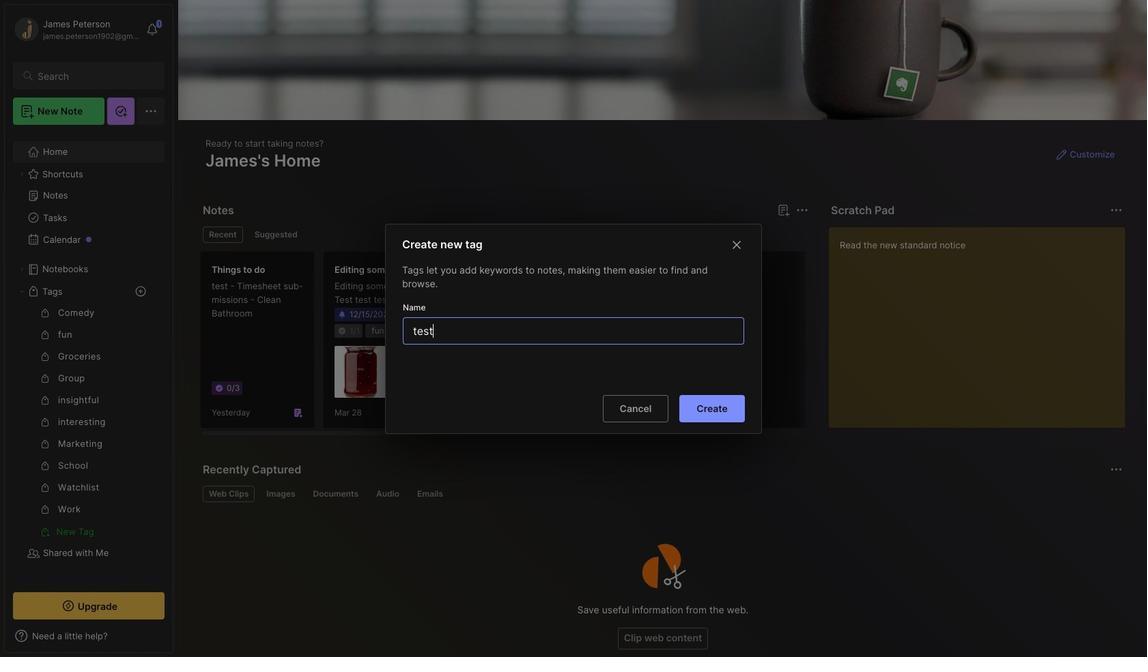 Task type: vqa. For each thing, say whether or not it's contained in the screenshot.
Tag actions field to the bottom
no



Task type: locate. For each thing, give the bounding box(es) containing it.
row group
[[200, 251, 1147, 437]]

tree
[[5, 133, 173, 595]]

close image
[[729, 236, 745, 253]]

tab list
[[203, 227, 806, 243], [203, 486, 1120, 503]]

none search field inside main element
[[38, 68, 152, 84]]

thumbnail image
[[335, 346, 386, 398]]

tree inside main element
[[5, 133, 173, 595]]

tab
[[203, 227, 243, 243], [248, 227, 304, 243], [203, 486, 255, 503], [260, 486, 301, 503], [307, 486, 365, 503], [370, 486, 406, 503], [411, 486, 449, 503]]

1 vertical spatial tab list
[[203, 486, 1120, 503]]

None search field
[[38, 68, 152, 84]]

group
[[13, 302, 156, 543]]

0 vertical spatial tab list
[[203, 227, 806, 243]]



Task type: describe. For each thing, give the bounding box(es) containing it.
group inside main element
[[13, 302, 156, 543]]

Start writing… text field
[[840, 227, 1125, 417]]

Tag name text field
[[412, 318, 738, 344]]

Search text field
[[38, 70, 152, 83]]

2 tab list from the top
[[203, 486, 1120, 503]]

main element
[[0, 0, 178, 658]]

1 tab list from the top
[[203, 227, 806, 243]]

expand notebooks image
[[18, 266, 26, 274]]

expand tags image
[[18, 287, 26, 296]]



